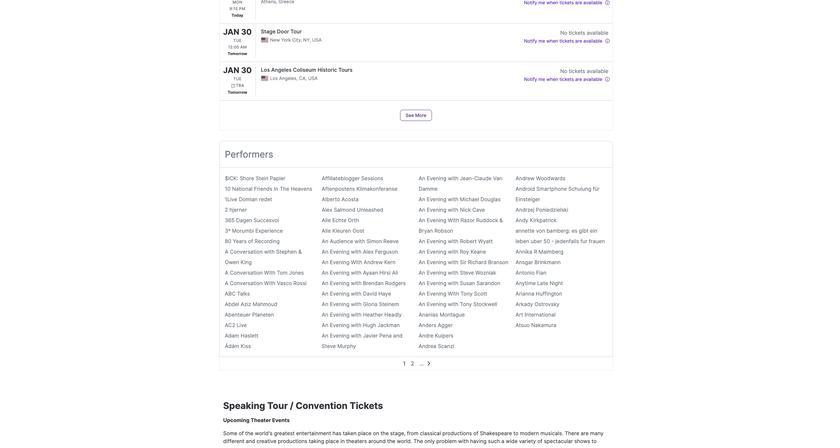 Task type: vqa. For each thing, say whether or not it's contained in the screenshot.
'Governors Ball' image
no



Task type: locate. For each thing, give the bounding box(es) containing it.
with inside a conversation with stephen & owen king
[[264, 249, 275, 255]]

unleashed
[[357, 207, 384, 213]]

an evening with alex ferguson link
[[322, 249, 398, 255]]

tue up the 12:00
[[234, 38, 242, 43]]

2 jan from the top
[[223, 66, 240, 75]]

alle for alle kleuren oost
[[322, 228, 331, 234]]

1 vertical spatial notify
[[524, 76, 538, 82]]

0 vertical spatial 30
[[241, 27, 252, 37]]

& inside an evening with razor ruddock & bryan robson
[[500, 217, 503, 224]]

notify for jan 30 tue
[[524, 76, 538, 82]]

with up an evening with alex ferguson
[[355, 238, 365, 245]]

evening for an evening with heather headly
[[330, 312, 350, 318]]

that
[[261, 446, 271, 448]]

tony for with
[[460, 301, 472, 308]]

an inside an evening with javier pena and steve murphy
[[322, 333, 329, 339]]

2 alle from the top
[[322, 228, 331, 234]]

us national flag image for jan 30 tue
[[261, 76, 268, 81]]

1 horizontal spatial &
[[500, 217, 503, 224]]

1 vertical spatial notify me when tickets are available
[[524, 76, 603, 82]]

1 alle from the top
[[322, 217, 331, 224]]

an for an evening with andrew kern
[[322, 259, 329, 266]]

are for jan 30 tue 12:00 am tomorrow
[[576, 38, 583, 44]]

with down an evening with nick cave
[[448, 217, 460, 224]]

a up abc
[[225, 280, 229, 287]]

0 vertical spatial jan
[[223, 27, 240, 37]]

&
[[500, 217, 503, 224], [299, 249, 302, 255]]

los for los angeles, ca, usa
[[270, 76, 278, 81]]

an for an evening with hugh jackman
[[322, 322, 329, 329]]

2 tooltip image from the top
[[605, 38, 610, 44]]

tomorrow down the 12:00
[[228, 51, 247, 56]]

0 vertical spatial steve
[[460, 270, 474, 276]]

conversation up talks on the bottom
[[230, 280, 263, 287]]

1 horizontal spatial 2
[[411, 361, 414, 367]]

brendan
[[363, 280, 384, 287]]

affiliateblogger sessions link
[[322, 175, 384, 182]]

stockwell
[[474, 301, 498, 308]]

an for an evening with nick cave
[[419, 207, 426, 213]]

1 vertical spatial no
[[561, 68, 568, 75]]

productions up problem
[[443, 431, 472, 437]]

place
[[358, 431, 372, 437], [326, 438, 339, 445]]

evening inside an evening with razor ruddock & bryan robson
[[427, 217, 447, 224]]

an for an evening with javier pena and steve murphy
[[322, 333, 329, 339]]

with down the an evening with heather headly "link"
[[351, 322, 362, 329]]

an inside an evening with jean-claude van damme
[[419, 175, 426, 182]]

the up next.
[[414, 438, 423, 445]]

of down spectacular
[[558, 446, 563, 448]]

evening for an evening with nick cave
[[427, 207, 447, 213]]

0 vertical spatial me
[[539, 38, 546, 44]]

with up the an evening with andrew kern
[[351, 249, 362, 255]]

alle kleuren oost link
[[322, 228, 365, 234]]

1 vertical spatial place
[[326, 438, 339, 445]]

0 vertical spatial and
[[394, 333, 403, 339]]

1 notify me when tickets are available from the top
[[524, 38, 603, 44]]

available
[[587, 30, 609, 36], [584, 38, 603, 44], [587, 68, 609, 75], [584, 76, 603, 82]]

0 vertical spatial from
[[407, 431, 419, 437]]

1 vertical spatial tooltip image
[[605, 38, 610, 44]]

to down many
[[592, 438, 597, 445]]

evening for an evening with andrew kern
[[330, 259, 350, 266]]

1 vertical spatial conversation
[[230, 270, 263, 276]]

los angeles, ca, usa
[[270, 76, 318, 81]]

/
[[290, 401, 294, 412]]

conversation for a conversation with tom jones
[[230, 270, 263, 276]]

roy
[[460, 249, 470, 255]]

1 when from the top
[[547, 38, 559, 44]]

0 vertical spatial are
[[576, 38, 583, 44]]

steinem
[[379, 301, 399, 308]]

us national flag image down stage
[[261, 37, 268, 43]]

with for simon
[[355, 238, 365, 245]]

evening for an evening with david haye
[[330, 291, 350, 297]]

0 horizontal spatial from
[[243, 446, 254, 448]]

0 vertical spatial tomorrow
[[228, 51, 247, 56]]

evening for an evening with javier pena and steve murphy
[[330, 333, 350, 339]]

0 vertical spatial when
[[547, 38, 559, 44]]

2 notify me when tickets are available button from the top
[[524, 75, 610, 83]]

conversation inside a conversation with stephen & owen king
[[230, 249, 263, 255]]

fur
[[581, 238, 588, 245]]

0 vertical spatial alle
[[322, 217, 331, 224]]

with inside an evening with jean-claude van damme
[[448, 175, 459, 182]]

an for an evening with susan sarandon
[[419, 280, 426, 287]]

365
[[225, 217, 235, 224]]

with down an evening with hugh jackman link
[[351, 333, 362, 339]]

0 vertical spatial us national flag image
[[261, 37, 268, 43]]

1 notify from the top
[[524, 38, 538, 44]]

0 vertical spatial tooltip image
[[605, 0, 610, 5]]

1 vertical spatial andrew
[[364, 259, 383, 266]]

abenteuer planeten link
[[225, 312, 274, 318]]

0 vertical spatial usa
[[312, 37, 322, 43]]

with
[[448, 175, 459, 182], [448, 196, 459, 203], [448, 207, 459, 213], [355, 238, 365, 245], [448, 238, 459, 245], [264, 249, 275, 255], [351, 249, 362, 255], [448, 249, 459, 255], [448, 259, 459, 266], [351, 270, 362, 276], [448, 270, 459, 276], [351, 280, 362, 287], [448, 280, 459, 287], [351, 291, 362, 297], [351, 301, 362, 308], [448, 301, 459, 308], [351, 312, 362, 318], [351, 322, 362, 329], [351, 333, 362, 339], [459, 438, 469, 445]]

tooltip image
[[605, 0, 610, 5], [605, 38, 610, 44], [605, 77, 610, 82]]

with up the an evening with tony scott
[[448, 280, 459, 287]]

musicals
[[465, 446, 487, 448]]

3 conversation from the top
[[230, 280, 263, 287]]

evening inside an evening with jean-claude van damme
[[427, 175, 447, 182]]

with up an evening with david haye
[[351, 280, 362, 287]]

0 vertical spatial place
[[358, 431, 372, 437]]

1 jan from the top
[[223, 27, 240, 37]]

3 a from the top
[[225, 280, 229, 287]]

tue for jan 30 tue
[[234, 76, 242, 81]]

2 up '365'
[[225, 207, 228, 213]]

with up an evening with gloria steinem
[[351, 291, 362, 297]]

evening for an evening with steve wozniak
[[427, 270, 447, 276]]

with up 'a conversation with vasco rossi'
[[264, 270, 276, 276]]

tue up tba
[[234, 76, 242, 81]]

abenteuer
[[225, 312, 251, 318]]

ananias montague link
[[419, 312, 465, 318]]

0 horizontal spatial productions
[[278, 438, 308, 445]]

productions up be
[[278, 438, 308, 445]]

30 up am
[[241, 27, 252, 37]]

with for ayaan
[[351, 270, 362, 276]]

tony
[[461, 291, 473, 297], [460, 301, 472, 308]]

1 us national flag image from the top
[[261, 37, 268, 43]]

an for an evening with sir richard branson
[[419, 259, 426, 266]]

0 vertical spatial alex
[[322, 207, 333, 213]]

0 vertical spatial productions
[[443, 431, 472, 437]]

with down only
[[426, 446, 437, 448]]

sessions
[[362, 175, 384, 182]]

an evening with sir richard branson
[[419, 259, 509, 266]]

schulung
[[569, 186, 592, 192]]

0 vertical spatial tour
[[291, 28, 302, 35]]

evening for an evening with hugh jackman
[[330, 322, 350, 329]]

with left jean-
[[448, 175, 459, 182]]

2 vertical spatial tooltip image
[[605, 77, 610, 82]]

notify me when tickets are available for jan 30 tue
[[524, 76, 603, 82]]

0 vertical spatial tue
[[234, 38, 242, 43]]

0 vertical spatial 2
[[225, 207, 228, 213]]

2 notify me when tickets are available from the top
[[524, 76, 603, 82]]

1 conversation from the top
[[230, 249, 263, 255]]

2 me from the top
[[539, 76, 546, 82]]

place up decide
[[326, 438, 339, 445]]

0 vertical spatial conversation
[[230, 249, 263, 255]]

2 tomorrow from the top
[[228, 90, 247, 95]]

1 horizontal spatial and
[[394, 333, 403, 339]]

0 horizontal spatial place
[[326, 438, 339, 445]]

0 vertical spatial the
[[280, 186, 290, 192]]

2 no tickets available from the top
[[561, 68, 609, 75]]

with up an evening with nick cave link
[[448, 196, 459, 203]]

and inside an evening with javier pena and steve murphy
[[394, 333, 403, 339]]

0 horizontal spatial andrew
[[364, 259, 383, 266]]

andrew up android
[[516, 175, 535, 182]]

affiliateblogger sessions
[[322, 175, 384, 182]]

1 horizontal spatial tour
[[291, 28, 302, 35]]

an evening with susan sarandon link
[[419, 280, 501, 287]]

tue
[[234, 38, 242, 43], [234, 76, 242, 81]]

an for an evening with razor ruddock & bryan robson
[[419, 217, 426, 224]]

2 no from the top
[[561, 68, 568, 75]]

1 vertical spatial alex
[[363, 249, 374, 255]]

ruddock
[[477, 217, 499, 224]]

a down 80
[[225, 249, 229, 255]]

from left is
[[243, 446, 254, 448]]

with up an evening with roy keane link
[[448, 238, 459, 245]]

an for an evening with david haye
[[322, 291, 329, 297]]

tue inside the jan 30 tue
[[234, 76, 242, 81]]

andre
[[419, 333, 434, 339]]

0 horizontal spatial &
[[299, 249, 302, 255]]

evening for an evening with robert wyatt
[[427, 238, 447, 245]]

steve up susan
[[460, 270, 474, 276]]

0 vertical spatial &
[[500, 217, 503, 224]]

with down an evening with alex ferguson
[[351, 259, 363, 266]]

jean-
[[460, 175, 475, 182]]

with up musicals
[[459, 438, 469, 445]]

the right in
[[280, 186, 290, 192]]

aftenpostens klimakonferanse link
[[322, 186, 398, 192]]

a down owen
[[225, 270, 229, 276]]

no tickets available
[[561, 30, 609, 36], [561, 68, 609, 75]]

with down a conversation with tom jones
[[264, 280, 276, 287]]

1 horizontal spatial los
[[270, 76, 278, 81]]

1 horizontal spatial the
[[414, 438, 423, 445]]

an for an evening with heather headly
[[322, 312, 329, 318]]

an for an evening with ayaan hirsi ali
[[322, 270, 329, 276]]

2 conversation from the top
[[230, 270, 263, 276]]

1 vertical spatial alle
[[322, 228, 331, 234]]

1 vertical spatial and
[[246, 438, 255, 445]]

1 30 from the top
[[241, 27, 252, 37]]

los left angeles
[[261, 67, 270, 73]]

2 vertical spatial a
[[225, 280, 229, 287]]

haslett
[[241, 333, 259, 339]]

kuipers
[[435, 333, 454, 339]]

ali
[[392, 270, 398, 276]]

stage
[[261, 28, 276, 35]]

1 vertical spatial tony
[[460, 301, 472, 308]]

1 vertical spatial us national flag image
[[261, 76, 268, 81]]

3º morumbi experience
[[225, 228, 283, 234]]

huffington
[[536, 291, 563, 297]]

alex salmond unleashed
[[322, 207, 384, 213]]

and inside some of the world's greatest entertainment has taken place on the stage, from classical productions of shakespeare to modern musicals. there are many different and creative productions taking place in theaters around the world. the only problem with having such a wide variety of spectacular shows to choose from is that it can be difficult to decide which one you'll want to see next. with acclaimed musicals like wicked, hamilton, rock of ages, mam
[[246, 438, 255, 445]]

us national flag image
[[261, 37, 268, 43], [261, 76, 268, 81]]

no for jan 30 tue 12:00 am tomorrow
[[561, 30, 568, 36]]

anytime late night link
[[516, 280, 563, 287]]

evening for an evening with ayaan hirsi ali
[[330, 270, 350, 276]]

0 vertical spatial los
[[261, 67, 270, 73]]

with for tom
[[264, 270, 276, 276]]

a inside a conversation with stephen & owen king
[[225, 249, 229, 255]]

1 vertical spatial los
[[270, 76, 278, 81]]

los angeles coliseum historic tours
[[261, 67, 353, 73]]

like
[[488, 446, 497, 448]]

with
[[448, 217, 460, 224], [351, 259, 363, 266], [264, 270, 276, 276], [264, 280, 276, 287], [448, 291, 460, 297], [426, 446, 437, 448]]

place left the on
[[358, 431, 372, 437]]

with for andrew
[[351, 259, 363, 266]]

evening for an evening with jean-claude van damme
[[427, 175, 447, 182]]

10
[[225, 186, 231, 192]]

30 inside jan 30 tue 12:00 am tomorrow
[[241, 27, 252, 37]]

alle left "kleuren" at the bottom of the page
[[322, 228, 331, 234]]

1 a from the top
[[225, 249, 229, 255]]

0 vertical spatial no
[[561, 30, 568, 36]]

1 vertical spatial jan
[[223, 66, 240, 75]]

tue for jan 30 tue 12:00 am tomorrow
[[234, 38, 242, 43]]

2 vertical spatial conversation
[[230, 280, 263, 287]]

with down 'recording'
[[264, 249, 275, 255]]

tba
[[236, 83, 244, 88]]

tue inside jan 30 tue 12:00 am tomorrow
[[234, 38, 242, 43]]

evening inside an evening with javier pena and steve murphy
[[330, 333, 350, 339]]

a conversation with stephen & owen king link
[[225, 249, 302, 266]]

with down an evening with robert wyatt link
[[448, 249, 459, 255]]

0 vertical spatial tony
[[461, 291, 473, 297]]

adam haslett link
[[225, 333, 259, 339]]

2 30 from the top
[[241, 66, 252, 75]]

1 vertical spatial when
[[547, 76, 559, 82]]

30 inside the jan 30 tue
[[241, 66, 252, 75]]

9:15 pm today
[[230, 6, 246, 18]]

conversation up king
[[230, 249, 263, 255]]

3 tooltip image from the top
[[605, 77, 610, 82]]

sir
[[460, 259, 467, 266]]

50
[[544, 238, 550, 245]]

1 tue from the top
[[234, 38, 242, 43]]

no tickets available for jan 30 tue
[[561, 68, 609, 75]]

arkady ostrovsky
[[516, 301, 560, 308]]

jan for jan 30 tue
[[223, 66, 240, 75]]

0 vertical spatial notify me when tickets are available button
[[524, 37, 610, 45]]

an inside an evening with razor ruddock & bryan robson
[[419, 217, 426, 224]]

with down an evening with andrew kern 'link'
[[351, 270, 362, 276]]

tony down the an evening with tony scott
[[460, 301, 472, 308]]

evening for an evening with sir richard branson
[[427, 259, 447, 266]]

new
[[270, 37, 280, 43]]

0 vertical spatial notify
[[524, 38, 538, 44]]

1 vertical spatial tomorrow
[[228, 90, 247, 95]]

antonio fian link
[[516, 270, 547, 276]]

and down world's
[[246, 438, 255, 445]]

1 vertical spatial a
[[225, 270, 229, 276]]

1 vertical spatial are
[[576, 76, 583, 82]]

no tickets available for jan 30 tue 12:00 am tomorrow
[[561, 30, 609, 36]]

1 vertical spatial tue
[[234, 76, 242, 81]]

shows
[[575, 438, 591, 445]]

1 vertical spatial 30
[[241, 66, 252, 75]]

1 no tickets available from the top
[[561, 30, 609, 36]]

annette von bamberg: es gibt ein leben uber 50 - jedenfalls fur frauen link
[[516, 228, 605, 245]]

with for vasco
[[264, 280, 276, 287]]

and
[[394, 333, 403, 339], [246, 438, 255, 445]]

0 horizontal spatial 2
[[225, 207, 228, 213]]

from up world.
[[407, 431, 419, 437]]

tour
[[291, 28, 302, 35], [268, 401, 288, 412]]

wozniak
[[476, 270, 497, 276]]

usa right ca, on the top left of page
[[308, 76, 318, 81]]

conversation down king
[[230, 270, 263, 276]]

tour up new york city, ny, usa
[[291, 28, 302, 35]]

1 horizontal spatial andrew
[[516, 175, 535, 182]]

1 vertical spatial me
[[539, 76, 546, 82]]

0 vertical spatial notify me when tickets are available
[[524, 38, 603, 44]]

$ick:
[[225, 175, 238, 182]]

an for an evening with alex ferguson
[[322, 249, 329, 255]]

& right the ruddock
[[500, 217, 503, 224]]

echte
[[333, 217, 347, 224]]

alle left echte
[[322, 217, 331, 224]]

with left sir
[[448, 259, 459, 266]]

creative
[[257, 438, 277, 445]]

80
[[225, 238, 232, 245]]

jan for jan 30 tue 12:00 am tomorrow
[[223, 27, 240, 37]]

los for los angeles coliseum historic tours
[[261, 67, 270, 73]]

0 horizontal spatial los
[[261, 67, 270, 73]]

tomorrow down tba
[[228, 90, 247, 95]]

1 horizontal spatial from
[[407, 431, 419, 437]]

notify me when tickets are available button for jan 30 tue
[[524, 75, 610, 83]]

tickets
[[569, 30, 586, 36], [560, 38, 574, 44], [569, 68, 586, 75], [560, 76, 574, 82]]

with inside an evening with razor ruddock & bryan robson
[[448, 217, 460, 224]]

alex down simon
[[363, 249, 374, 255]]

1 horizontal spatial alex
[[363, 249, 374, 255]]

andrew up ayaan
[[364, 259, 383, 266]]

abdel aziz mahmoud
[[225, 301, 278, 308]]

one
[[357, 446, 366, 448]]

2 notify from the top
[[524, 76, 538, 82]]

30 up tba
[[241, 66, 252, 75]]

2 for 2 hjerner
[[225, 207, 228, 213]]

an evening with david haye link
[[322, 291, 391, 297]]

1 vertical spatial 2
[[411, 361, 414, 367]]

jan up the 12:00
[[223, 27, 240, 37]]

1 horizontal spatial place
[[358, 431, 372, 437]]

1 vertical spatial steve
[[322, 343, 336, 350]]

0 vertical spatial no tickets available
[[561, 30, 609, 36]]

an evening with nick cave
[[419, 207, 485, 213]]

2 right 1
[[411, 361, 414, 367]]

jan up tba
[[223, 66, 240, 75]]

1 no from the top
[[561, 30, 568, 36]]

see
[[402, 446, 411, 448]]

experience
[[256, 228, 283, 234]]

and right "pena"
[[394, 333, 403, 339]]

1 tomorrow from the top
[[228, 51, 247, 56]]

tomorrow
[[228, 51, 247, 56], [228, 90, 247, 95]]

2 us national flag image from the top
[[261, 76, 268, 81]]

with down an evening with gloria steinem
[[351, 312, 362, 318]]

a conversation with vasco rossi link
[[225, 280, 307, 287]]

am
[[241, 45, 247, 50]]

jan inside jan 30 tue 12:00 am tomorrow
[[223, 27, 240, 37]]

different
[[223, 438, 245, 445]]

2 a from the top
[[225, 270, 229, 276]]

& right the stephen
[[299, 249, 302, 255]]

with up an evening with susan sarandon link
[[448, 270, 459, 276]]

1 vertical spatial &
[[299, 249, 302, 255]]

alle echte orth
[[322, 217, 359, 224]]

jedenfalls
[[556, 238, 580, 245]]

usa right ny, at top left
[[312, 37, 322, 43]]

1 me from the top
[[539, 38, 546, 44]]

steve left murphy
[[322, 343, 336, 350]]

1 vertical spatial no tickets available
[[561, 68, 609, 75]]

0 vertical spatial a
[[225, 249, 229, 255]]

nick
[[460, 207, 471, 213]]

nakamura
[[532, 322, 557, 329]]

0 horizontal spatial and
[[246, 438, 255, 445]]

2 hjerner link
[[225, 207, 247, 213]]

2 vertical spatial are
[[581, 431, 589, 437]]

us national flag image left 'angeles,'
[[261, 76, 268, 81]]

1 notify me when tickets are available button from the top
[[524, 37, 610, 45]]

0 horizontal spatial tour
[[268, 401, 288, 412]]

with down an evening with david haye
[[351, 301, 362, 308]]

tony down susan
[[461, 291, 473, 297]]

with for roy
[[448, 249, 459, 255]]

with left nick
[[448, 207, 459, 213]]

los down angeles
[[270, 76, 278, 81]]

anders agger link
[[419, 322, 453, 329]]

me for jan 30 tue 12:00 am tomorrow
[[539, 38, 546, 44]]

0 horizontal spatial steve
[[322, 343, 336, 350]]

with inside an evening with javier pena and steve murphy
[[351, 333, 362, 339]]

notify for jan 30 tue 12:00 am tomorrow
[[524, 38, 538, 44]]

2 tue from the top
[[234, 76, 242, 81]]

an for an evening with brendan rodgers
[[322, 280, 329, 287]]

evening for an evening with razor ruddock & bryan robson
[[427, 217, 447, 224]]

alex down "alberto"
[[322, 207, 333, 213]]

with up an evening with tony stockwell 'link'
[[448, 291, 460, 297]]

1 vertical spatial notify me when tickets are available button
[[524, 75, 610, 83]]

speaking
[[223, 401, 265, 412]]

abc talks
[[225, 291, 250, 297]]

angeles
[[271, 67, 292, 73]]

with for stephen
[[264, 249, 275, 255]]

a for a conversation with vasco rossi
[[225, 280, 229, 287]]

android
[[516, 186, 535, 192]]

tour left /
[[268, 401, 288, 412]]

jan inside the jan 30 tue
[[223, 66, 240, 75]]

heavens
[[291, 186, 313, 192]]

wyatt
[[479, 238, 493, 245]]

with for susan
[[448, 280, 459, 287]]

1 vertical spatial the
[[414, 438, 423, 445]]

2 when from the top
[[547, 76, 559, 82]]

los
[[261, 67, 270, 73], [270, 76, 278, 81]]

morumbi
[[232, 228, 254, 234]]

with down the an evening with tony scott
[[448, 301, 459, 308]]

an for an evening with jean-claude van damme
[[419, 175, 426, 182]]

the inside some of the world's greatest entertainment has taken place on the stage, from classical productions of shakespeare to modern musicals. there are many different and creative productions taking place in theaters around the world. the only problem with having such a wide variety of spectacular shows to choose from is that it can be difficult to decide which one you'll want to see next. with acclaimed musicals like wicked, hamilton, rock of ages, mam
[[414, 438, 423, 445]]



Task type: describe. For each thing, give the bounding box(es) containing it.
an for an evening with tony scott
[[419, 291, 426, 297]]

van
[[494, 175, 503, 182]]

an evening with michael douglas link
[[419, 196, 501, 203]]

ayaan
[[363, 270, 378, 276]]

next.
[[412, 446, 424, 448]]

tomorrow inside jan 30 tue 12:00 am tomorrow
[[228, 51, 247, 56]]

with for sir
[[448, 259, 459, 266]]

1 vertical spatial usa
[[308, 76, 318, 81]]

1 vertical spatial from
[[243, 446, 254, 448]]

an evening with javier pena and steve murphy link
[[322, 333, 403, 350]]

a for a conversation with stephen & owen king
[[225, 249, 229, 255]]

hjerner
[[230, 207, 247, 213]]

of up having at the right bottom
[[474, 431, 479, 437]]

an evening with hugh jackman
[[322, 322, 400, 329]]

king
[[241, 259, 252, 266]]

papier
[[270, 175, 286, 182]]

1 vertical spatial productions
[[278, 438, 308, 445]]

with for heather
[[351, 312, 362, 318]]

when for jan 30 tue
[[547, 76, 559, 82]]

2 for 2
[[411, 361, 414, 367]]

30 for jan 30 tue
[[241, 66, 252, 75]]

android smartphone schulung für einsteiger
[[516, 186, 600, 203]]

with for robert
[[448, 238, 459, 245]]

has
[[333, 431, 342, 437]]

uber
[[531, 238, 543, 245]]

an evening with andrew kern link
[[322, 259, 396, 266]]

with for javier
[[351, 333, 362, 339]]

ananias
[[419, 312, 439, 318]]

andrzej poniedzielski
[[516, 207, 569, 213]]

android smartphone schulung für einsteiger link
[[516, 186, 600, 203]]

to up wide
[[514, 431, 519, 437]]

be
[[288, 446, 294, 448]]

with for tony
[[448, 301, 459, 308]]

conversation for a conversation with vasco rossi
[[230, 280, 263, 287]]

annika
[[516, 249, 533, 255]]

are inside some of the world's greatest entertainment has taken place on the stage, from classical productions of shakespeare to modern musicals. there are many different and creative productions taking place in theaters around the world. the only problem with having such a wide variety of spectacular shows to choose from is that it can be difficult to decide which one you'll want to see next. with acclaimed musicals like wicked, hamilton, rock of ages, mam
[[581, 431, 589, 437]]

an for an evening with steve wozniak
[[419, 270, 426, 276]]

alberto acosta
[[322, 196, 359, 203]]

an evening with tony scott link
[[419, 291, 488, 297]]

with for nick
[[448, 207, 459, 213]]

conversation for a conversation with stephen & owen king
[[230, 249, 263, 255]]

susan
[[460, 280, 475, 287]]

you'll
[[367, 446, 380, 448]]

0 horizontal spatial the
[[280, 186, 290, 192]]

an evening with razor ruddock & bryan robson
[[419, 217, 503, 234]]

notify me when tickets are available button for jan 30 tue 12:00 am tomorrow
[[524, 37, 610, 45]]

an evening with tony scott
[[419, 291, 488, 297]]

andrea scanzi link
[[419, 343, 455, 350]]

1 horizontal spatial productions
[[443, 431, 472, 437]]

alberto acosta link
[[322, 196, 359, 203]]

us national flag image for jan 30 tue 12:00 am tomorrow
[[261, 37, 268, 43]]

scott
[[474, 291, 488, 297]]

the left world's
[[245, 431, 254, 437]]

evening for an evening with susan sarandon
[[427, 280, 447, 287]]

speaking tour / convention tickets
[[223, 401, 383, 412]]

evening for an evening with tony stockwell
[[427, 301, 447, 308]]

to left see
[[395, 446, 400, 448]]

an for an evening with michael douglas
[[419, 196, 426, 203]]

ansgar
[[516, 259, 534, 266]]

tony for with
[[461, 291, 473, 297]]

stein
[[256, 175, 269, 182]]

in
[[274, 186, 279, 192]]

with for gloria
[[351, 301, 362, 308]]

cave
[[473, 207, 485, 213]]

to down taking
[[316, 446, 321, 448]]

adam haslett
[[225, 333, 259, 339]]

an for an evening with tony stockwell
[[419, 301, 426, 308]]

anytime late night
[[516, 280, 563, 287]]

1 horizontal spatial steve
[[460, 270, 474, 276]]

acosta
[[342, 196, 359, 203]]

adam
[[225, 333, 239, 339]]

antonio
[[516, 270, 535, 276]]

see
[[406, 113, 414, 118]]

für
[[593, 186, 600, 192]]

andrzej
[[516, 207, 535, 213]]

stage,
[[391, 431, 406, 437]]

tooltip image for jan 30 tue
[[605, 77, 610, 82]]

evening for an evening with brendan rodgers
[[330, 280, 350, 287]]

an for an evening with gloria steinem
[[322, 301, 329, 308]]

ferguson
[[375, 249, 398, 255]]

wicked,
[[498, 446, 518, 448]]

with inside some of the world's greatest entertainment has taken place on the stage, from classical productions of shakespeare to modern musicals. there are many different and creative productions taking place in theaters around the world. the only problem with having such a wide variety of spectacular shows to choose from is that it can be difficult to decide which one you'll want to see next. with acclaimed musicals like wicked, hamilton, rock of ages, mam
[[459, 438, 469, 445]]

with inside some of the world's greatest entertainment has taken place on the stage, from classical productions of shakespeare to modern musicals. there are many different and creative productions taking place in theaters around the world. the only problem with having such a wide variety of spectacular shows to choose from is that it can be difficult to decide which one you'll want to see next. with acclaimed musicals like wicked, hamilton, rock of ages, mam
[[426, 446, 437, 448]]

mahmoud
[[253, 301, 278, 308]]

notify me when tickets are available for jan 30 tue 12:00 am tomorrow
[[524, 38, 603, 44]]

an for an audience with simon reeve
[[322, 238, 329, 245]]

an evening with alex ferguson
[[322, 249, 398, 255]]

having
[[471, 438, 487, 445]]

only
[[425, 438, 435, 445]]

with for brendan
[[351, 280, 362, 287]]

evening for an evening with tony scott
[[427, 291, 447, 297]]

1live
[[225, 196, 238, 203]]

the up the want
[[388, 438, 396, 445]]

upcoming theater events
[[223, 417, 290, 424]]

an for an evening with roy keane
[[419, 249, 426, 255]]

evening for an evening with roy keane
[[427, 249, 447, 255]]

alle for alle echte orth
[[322, 217, 331, 224]]

redet
[[259, 196, 272, 203]]

atsuo nakamura
[[516, 322, 557, 329]]

evening for an evening with michael douglas
[[427, 196, 447, 203]]

steve inside an evening with javier pena and steve murphy
[[322, 343, 336, 350]]

problem
[[437, 438, 457, 445]]

1live domian redet link
[[225, 196, 272, 203]]

an evening with jean-claude van damme
[[419, 175, 503, 192]]

no for jan 30 tue
[[561, 68, 568, 75]]

pm
[[239, 6, 246, 11]]

0 vertical spatial andrew
[[516, 175, 535, 182]]

the right the on
[[381, 431, 389, 437]]

with for david
[[351, 291, 362, 297]]

abenteuer planeten
[[225, 312, 274, 318]]

with for hugh
[[351, 322, 362, 329]]

andy kirkpatrick
[[516, 217, 557, 224]]

with for jean-
[[448, 175, 459, 182]]

0 horizontal spatial alex
[[322, 207, 333, 213]]

pena
[[380, 333, 392, 339]]

1live domian redet
[[225, 196, 272, 203]]

tooltip image for jan 30 tue 12:00 am tomorrow
[[605, 38, 610, 44]]

& inside a conversation with stephen & owen king
[[299, 249, 302, 255]]

evening for an evening with alex ferguson
[[330, 249, 350, 255]]

poniedzielski
[[536, 207, 569, 213]]

80 years of recording
[[225, 238, 280, 245]]

of right years
[[248, 238, 253, 245]]

anytime
[[516, 280, 536, 287]]

woodwards
[[537, 175, 566, 182]]

with for tony
[[448, 291, 460, 297]]

anders agger
[[419, 322, 453, 329]]

talks
[[237, 291, 250, 297]]

robert
[[460, 238, 477, 245]]

30 for jan 30 tue 12:00 am tomorrow
[[241, 27, 252, 37]]

ádám
[[225, 343, 239, 350]]

with for razor
[[448, 217, 460, 224]]

an for an evening with robert wyatt
[[419, 238, 426, 245]]

einsteiger
[[516, 196, 541, 203]]

1 tooltip image from the top
[[605, 0, 610, 5]]

shakespeare
[[480, 431, 512, 437]]

an evening with ayaan hirsi ali link
[[322, 270, 398, 276]]

malmberg
[[539, 249, 564, 255]]

are for jan 30 tue
[[576, 76, 583, 82]]

see more button
[[400, 110, 432, 121]]

reeve
[[384, 238, 399, 245]]

art international
[[516, 312, 556, 318]]

a for a conversation with tom jones
[[225, 270, 229, 276]]

with for michael
[[448, 196, 459, 203]]

andrea scanzi
[[419, 343, 455, 350]]

alex salmond unleashed link
[[322, 207, 384, 213]]

choose
[[223, 446, 241, 448]]

365 dagen succesvol link
[[225, 217, 279, 224]]

an audience with simon reeve
[[322, 238, 399, 245]]

1 vertical spatial tour
[[268, 401, 288, 412]]

evening for an evening with gloria steinem
[[330, 301, 350, 308]]

atsuo
[[516, 322, 530, 329]]

of up hamilton,
[[538, 438, 543, 445]]

an evening with robert wyatt link
[[419, 238, 493, 245]]

with for alex
[[351, 249, 362, 255]]

of up different
[[239, 431, 244, 437]]

with for steve
[[448, 270, 459, 276]]

historic
[[318, 67, 337, 73]]

tickets
[[350, 401, 383, 412]]

9:15
[[230, 6, 238, 11]]

upcoming
[[223, 417, 250, 424]]

an audience with simon reeve link
[[322, 238, 399, 245]]

me for jan 30 tue
[[539, 76, 546, 82]]

annika r malmberg link
[[516, 249, 564, 255]]

anders
[[419, 322, 437, 329]]

when for jan 30 tue 12:00 am tomorrow
[[547, 38, 559, 44]]

headly
[[385, 312, 402, 318]]

ny,
[[304, 37, 311, 43]]

3º morumbi experience link
[[225, 228, 283, 234]]



